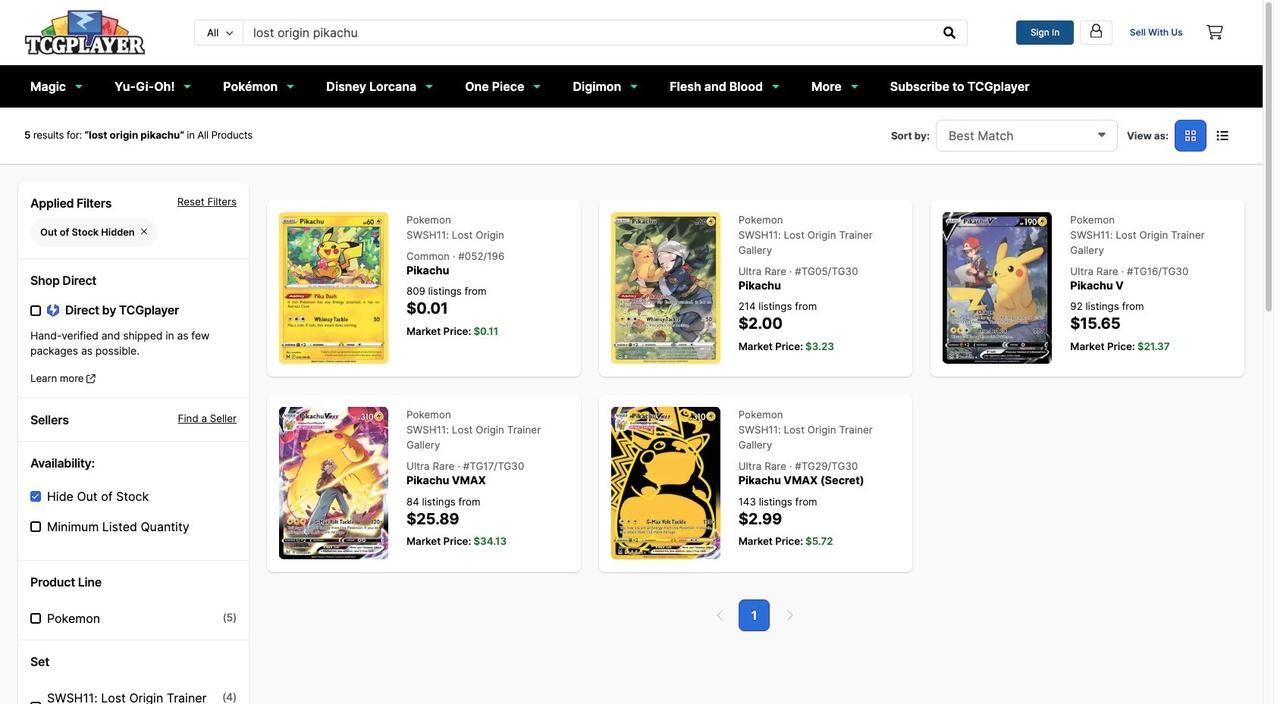 Task type: locate. For each thing, give the bounding box(es) containing it.
None checkbox
[[30, 305, 41, 316], [30, 522, 41, 533], [30, 614, 41, 624], [30, 703, 41, 705], [30, 305, 41, 316], [30, 522, 41, 533], [30, 614, 41, 624], [30, 703, 41, 705]]

pikachu v image
[[943, 212, 1052, 364]]

direct by tcgplayer image
[[47, 304, 59, 318]]

1 pikachu image from the left
[[279, 212, 388, 364]]

None text field
[[244, 20, 933, 45]]

None checkbox
[[30, 492, 41, 502]]

a grid of results image
[[1186, 129, 1196, 142]]

submit your search image
[[944, 26, 956, 39]]

1 horizontal spatial pikachu image
[[611, 212, 720, 364]]

pikachu vmax image
[[279, 408, 388, 560]]

check image
[[32, 493, 38, 501]]

pikachu image
[[279, 212, 388, 364], [611, 212, 720, 364]]

a list of results image
[[1217, 129, 1229, 142]]

None field
[[936, 120, 1118, 151]]

0 horizontal spatial pikachu image
[[279, 212, 388, 364]]



Task type: describe. For each thing, give the bounding box(es) containing it.
2 pikachu image from the left
[[611, 212, 720, 364]]

caret down image
[[1098, 128, 1106, 140]]

arrow up right from square image
[[87, 374, 95, 384]]

chevron left image
[[717, 610, 724, 622]]

tcgplayer.com image
[[24, 10, 146, 55]]

view your shopping cart image
[[1207, 25, 1223, 40]]

xmark image
[[141, 227, 147, 237]]

chevron right image
[[786, 610, 794, 622]]

user icon image
[[1088, 23, 1104, 39]]

pikachu vmax (secret) image
[[611, 408, 720, 560]]



Task type: vqa. For each thing, say whether or not it's contained in the screenshot.
second Pikachu image from right
yes



